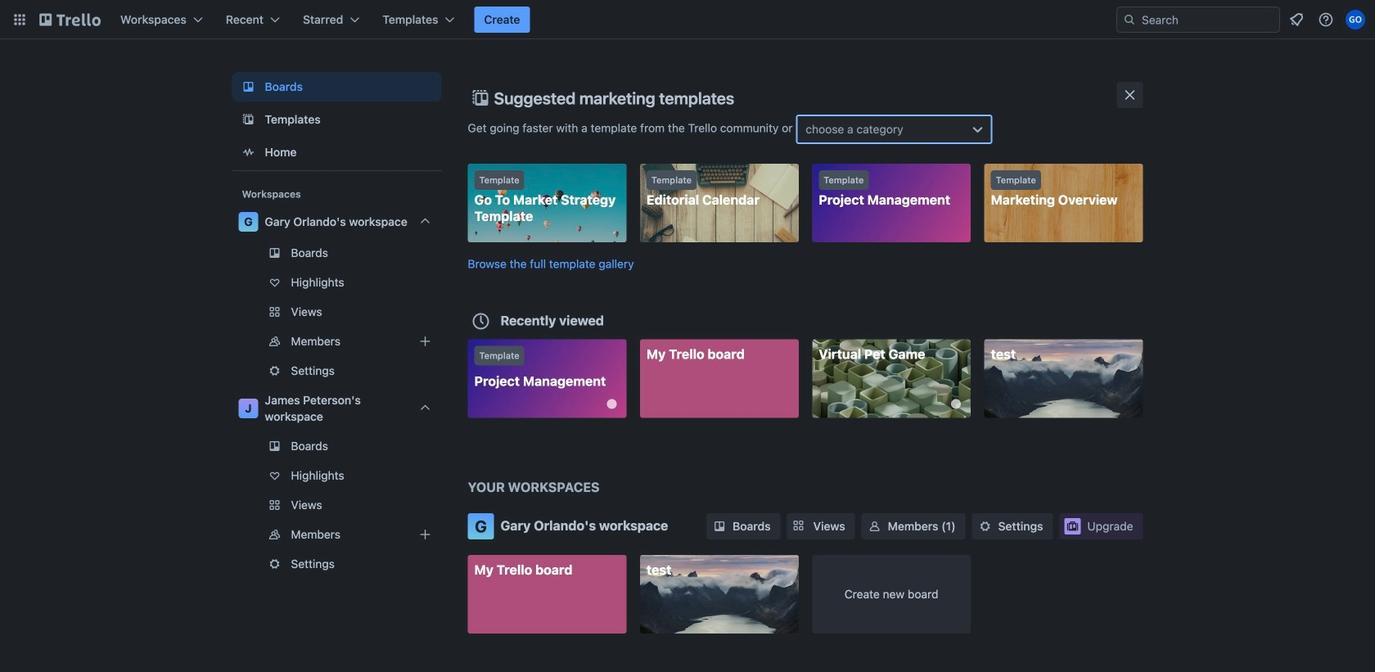 Task type: describe. For each thing, give the bounding box(es) containing it.
search image
[[1123, 13, 1136, 26]]

1 there is new activity on this board. image from the left
[[607, 399, 617, 409]]

open information menu image
[[1318, 11, 1334, 28]]

primary element
[[0, 0, 1375, 39]]

sm image
[[711, 518, 728, 535]]

Search field
[[1136, 7, 1279, 32]]

home image
[[239, 142, 258, 162]]

board image
[[239, 77, 258, 97]]



Task type: locate. For each thing, give the bounding box(es) containing it.
0 horizontal spatial sm image
[[867, 518, 883, 535]]

there is new activity on this board. image
[[607, 399, 617, 409], [951, 399, 961, 409]]

2 sm image from the left
[[977, 518, 993, 535]]

2 there is new activity on this board. image from the left
[[951, 399, 961, 409]]

0 horizontal spatial there is new activity on this board. image
[[607, 399, 617, 409]]

0 notifications image
[[1287, 10, 1306, 29]]

add image
[[415, 332, 435, 351]]

1 sm image from the left
[[867, 518, 883, 535]]

1 horizontal spatial sm image
[[977, 518, 993, 535]]

template board image
[[239, 110, 258, 129]]

sm image
[[867, 518, 883, 535], [977, 518, 993, 535]]

gary orlando (garyorlando) image
[[1346, 10, 1365, 29]]

1 horizontal spatial there is new activity on this board. image
[[951, 399, 961, 409]]

add image
[[415, 525, 435, 544]]

back to home image
[[39, 7, 101, 33]]



Task type: vqa. For each thing, say whether or not it's contained in the screenshot.
Create from template… image
no



